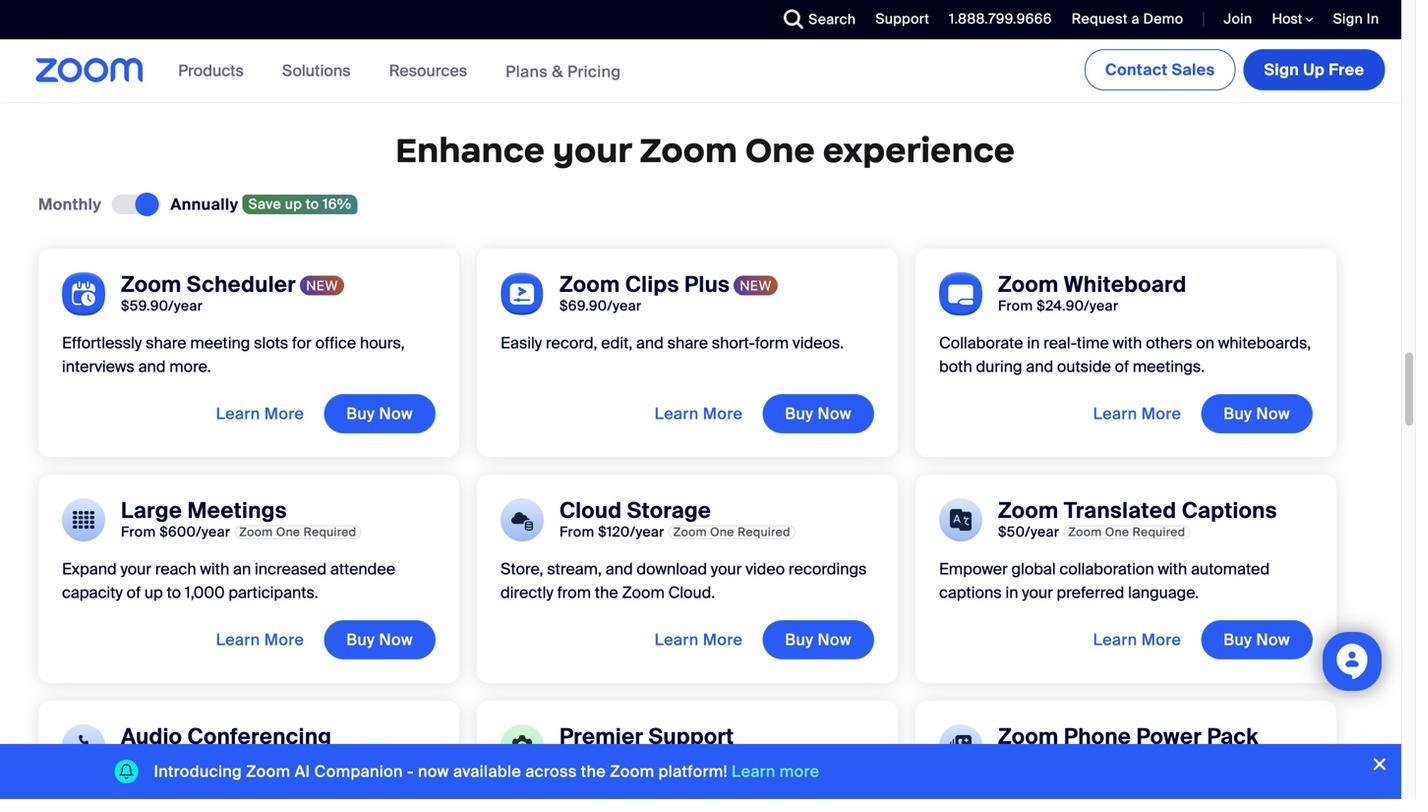 Task type: vqa. For each thing, say whether or not it's contained in the screenshot.


Task type: locate. For each thing, give the bounding box(es) containing it.
0 horizontal spatial of
[[126, 583, 141, 604]]

more down language.
[[1142, 630, 1181, 651]]

now down attendee
[[379, 630, 413, 651]]

sales
[[1172, 59, 1215, 80]]

phone
[[1064, 723, 1131, 752]]

one inside audio conferencing from $1,200/year zoom one required
[[285, 751, 309, 766]]

and down $120/year at the left bottom
[[606, 559, 633, 580]]

1 badge image from the left
[[300, 275, 344, 296]]

2 horizontal spatial with
[[1158, 559, 1187, 580]]

zoom translated captions logo image
[[939, 499, 982, 542]]

0 vertical spatial in
[[1027, 333, 1040, 354]]

learn down easily record, edit, and share short-form videos.
[[655, 404, 699, 425]]

available
[[453, 762, 521, 782]]

effortlessly
[[62, 333, 142, 354]]

1 vertical spatial up
[[144, 583, 163, 604]]

1 horizontal spatial of
[[1115, 357, 1129, 377]]

from inside the cloud storage from $120/year zoom one required
[[560, 523, 595, 542]]

of right capacity
[[126, 583, 141, 604]]

participants.
[[228, 583, 318, 604]]

buy now for zoom whiteboard
[[1224, 404, 1290, 425]]

share
[[146, 333, 186, 354], [667, 333, 708, 354]]

contact left 'sales'
[[560, 750, 613, 768]]

0 horizontal spatial sign
[[1264, 59, 1299, 80]]

0 vertical spatial up
[[285, 195, 302, 214]]

required up video
[[738, 525, 790, 540]]

others
[[1146, 333, 1192, 354]]

join
[[1224, 10, 1252, 28]]

sign inside 'sign up free' button
[[1264, 59, 1299, 80]]

banner
[[12, 39, 1389, 104]]

0 horizontal spatial support
[[649, 723, 734, 752]]

0 vertical spatial the
[[595, 583, 618, 604]]

on
[[1196, 333, 1215, 354]]

badge image up office
[[300, 275, 344, 296]]

ai
[[295, 762, 310, 782]]

your inside empower global collaboration with automated captions in your preferred language.
[[1022, 583, 1053, 604]]

required inside 'large meetings from $600/year zoom one required'
[[303, 525, 356, 540]]

learn more down effortlessly share meeting slots for office hours, interviews and more.
[[216, 404, 304, 425]]

cloud.
[[668, 583, 715, 604]]

one inside the cloud storage from $120/year zoom one required
[[710, 525, 734, 540]]

1 vertical spatial to
[[167, 583, 181, 604]]

more down "slots"
[[264, 404, 304, 425]]

in
[[1367, 10, 1379, 28]]

host button
[[1272, 10, 1313, 29]]

more.
[[169, 357, 211, 377]]

1 horizontal spatial up
[[285, 195, 302, 214]]

1 horizontal spatial share
[[667, 333, 708, 354]]

$1,200/year
[[160, 750, 239, 768]]

&
[[552, 61, 563, 82]]

premier
[[560, 723, 643, 752]]

required inside the cloud storage from $120/year zoom one required
[[738, 525, 790, 540]]

sign in
[[1333, 10, 1379, 28]]

to down reach
[[167, 583, 181, 604]]

required for translated
[[1133, 525, 1185, 540]]

more down short-
[[703, 404, 743, 425]]

pricing
[[567, 61, 621, 82]]

and right the edit,
[[636, 333, 664, 354]]

collaboration
[[1060, 559, 1154, 580]]

one inside 'large meetings from $600/year zoom one required'
[[276, 525, 300, 540]]

0 horizontal spatial for
[[292, 333, 312, 354]]

with up 1,000
[[200, 559, 229, 580]]

now for cloud storage
[[818, 630, 852, 651]]

support inside premier support contact sales for pricing
[[649, 723, 734, 752]]

annually
[[170, 194, 239, 215]]

buy now for large meetings
[[346, 630, 413, 651]]

empower global collaboration with automated captions in your preferred language.
[[939, 559, 1270, 604]]

buy down "recordings"
[[785, 630, 814, 651]]

buy down automated
[[1224, 630, 1252, 651]]

required up language.
[[1133, 525, 1185, 540]]

buy now link for large meetings
[[324, 621, 436, 660]]

support link
[[861, 0, 934, 39], [876, 10, 930, 28]]

learn more down meetings.
[[1093, 404, 1181, 425]]

-
[[407, 762, 414, 782]]

with up language.
[[1158, 559, 1187, 580]]

1 horizontal spatial support
[[876, 10, 930, 28]]

now
[[418, 762, 449, 782]]

and left more.
[[138, 357, 166, 377]]

enhance
[[395, 129, 545, 172]]

$24.90/year
[[1037, 297, 1119, 315]]

0 horizontal spatial badge image
[[300, 275, 344, 296]]

0 horizontal spatial to
[[167, 583, 181, 604]]

learn down preferred
[[1093, 630, 1137, 651]]

request
[[1072, 10, 1128, 28]]

0 horizontal spatial in
[[1006, 583, 1018, 604]]

zoom scheduler logo image
[[62, 273, 105, 316]]

with inside expand your reach with an increased attendee capacity of up to 1,000 participants.
[[200, 559, 229, 580]]

badge image right the plus
[[734, 275, 778, 296]]

learn more down participants.
[[216, 630, 304, 651]]

buy now link down automated
[[1201, 621, 1313, 660]]

request a demo
[[1072, 10, 1184, 28]]

from for audio conferencing
[[121, 750, 156, 768]]

zoom inside the cloud storage from $120/year zoom one required
[[673, 525, 707, 540]]

more down the cloud.
[[703, 630, 743, 651]]

to
[[306, 195, 319, 214], [167, 583, 181, 604]]

solutions button
[[282, 39, 360, 102]]

1 horizontal spatial with
[[1113, 333, 1142, 354]]

with for zoom translated captions
[[1158, 559, 1187, 580]]

now down whiteboards,
[[1256, 404, 1290, 425]]

contact
[[1105, 59, 1168, 80], [560, 750, 613, 768]]

for
[[292, 333, 312, 354], [656, 750, 675, 768]]

sign left up
[[1264, 59, 1299, 80]]

automated
[[1191, 559, 1270, 580]]

contact inside premier support contact sales for pricing
[[560, 750, 613, 768]]

share left short-
[[667, 333, 708, 354]]

now down automated
[[1256, 630, 1290, 651]]

collaborate in real-time with others on whiteboards, both during and outside of meetings.
[[939, 333, 1311, 377]]

companion
[[314, 762, 403, 782]]

large meetings logo image
[[62, 499, 105, 542]]

from for zoom whiteboard
[[998, 297, 1033, 315]]

contact sales
[[1105, 59, 1215, 80]]

0 horizontal spatial share
[[146, 333, 186, 354]]

0 horizontal spatial up
[[144, 583, 163, 604]]

from inside 'large meetings from $600/year zoom one required'
[[121, 523, 156, 542]]

zoom scheduler
[[121, 271, 296, 299]]

required inside audio conferencing from $1,200/year zoom one required
[[312, 751, 365, 766]]

from inside zoom whiteboard from $24.90/year
[[998, 297, 1033, 315]]

badge image for zoom scheduler
[[300, 275, 344, 296]]

1 vertical spatial in
[[1006, 583, 1018, 604]]

in
[[1027, 333, 1040, 354], [1006, 583, 1018, 604]]

request a demo link
[[1057, 0, 1188, 39], [1072, 10, 1184, 28]]

with right time
[[1113, 333, 1142, 354]]

buy now link for zoom translated captions
[[1201, 621, 1313, 660]]

learn for reach
[[216, 630, 260, 651]]

zoom whiteboard logo image
[[939, 273, 982, 316]]

solutions
[[282, 60, 351, 81]]

0 horizontal spatial with
[[200, 559, 229, 580]]

your left video
[[711, 559, 742, 580]]

0 horizontal spatial contact
[[560, 750, 613, 768]]

$600/year
[[160, 523, 230, 542]]

learn more
[[216, 404, 304, 425], [655, 404, 743, 425], [1093, 404, 1181, 425], [216, 630, 304, 651], [655, 630, 743, 651], [1093, 630, 1181, 651]]

the right from
[[595, 583, 618, 604]]

hours,
[[360, 333, 405, 354]]

buy down whiteboards,
[[1224, 404, 1252, 425]]

sign up free
[[1264, 59, 1365, 80]]

learn more for large meetings
[[216, 630, 304, 651]]

cloud storage from $120/year zoom one required
[[560, 497, 790, 542]]

1 horizontal spatial contact
[[1105, 59, 1168, 80]]

1 horizontal spatial sign
[[1333, 10, 1363, 28]]

1 vertical spatial contact
[[560, 750, 613, 768]]

zoom
[[639, 129, 738, 172], [121, 271, 181, 299], [560, 271, 620, 299], [998, 271, 1059, 299], [998, 497, 1059, 525], [239, 525, 273, 540], [673, 525, 707, 540], [1068, 525, 1102, 540], [622, 583, 665, 604], [998, 723, 1059, 752], [248, 751, 282, 766], [246, 762, 291, 782], [610, 762, 654, 782]]

the inside store, stream, and download your video recordings directly from the zoom cloud.
[[595, 583, 618, 604]]

required inside zoom translated captions $50/year zoom one required
[[1133, 525, 1185, 540]]

buy now down whiteboards,
[[1224, 404, 1290, 425]]

your inside store, stream, and download your video recordings directly from the zoom cloud.
[[711, 559, 742, 580]]

0 vertical spatial to
[[306, 195, 319, 214]]

edit,
[[601, 333, 633, 354]]

clips
[[625, 271, 679, 299]]

office
[[315, 333, 356, 354]]

1 vertical spatial for
[[656, 750, 675, 768]]

buy now down automated
[[1224, 630, 1290, 651]]

for right "slots"
[[292, 333, 312, 354]]

learn down outside
[[1093, 404, 1137, 425]]

one for zoom translated captions
[[1105, 525, 1129, 540]]

real-
[[1044, 333, 1077, 354]]

from up reach
[[121, 523, 156, 542]]

badge image
[[300, 275, 344, 296], [734, 275, 778, 296]]

up inside annually save up to 16%
[[285, 195, 302, 214]]

share up more.
[[146, 333, 186, 354]]

0 vertical spatial of
[[1115, 357, 1129, 377]]

contact down a
[[1105, 59, 1168, 80]]

required
[[303, 525, 356, 540], [738, 525, 790, 540], [1133, 525, 1185, 540], [312, 751, 365, 766]]

your
[[553, 129, 632, 172], [120, 559, 151, 580], [711, 559, 742, 580], [1022, 583, 1053, 604]]

with inside collaborate in real-time with others on whiteboards, both during and outside of meetings.
[[1113, 333, 1142, 354]]

from right audio conferencing logo
[[121, 750, 156, 768]]

more down meetings.
[[1142, 404, 1181, 425]]

sign left in at the right top of page
[[1333, 10, 1363, 28]]

from for cloud storage
[[560, 523, 595, 542]]

buy now down the 'hours,'
[[346, 404, 413, 425]]

products
[[178, 60, 244, 81]]

of
[[1115, 357, 1129, 377], [126, 583, 141, 604]]

more for cloud storage
[[703, 630, 743, 651]]

to left 16% on the left top of page
[[306, 195, 319, 214]]

zoom clips plus
[[560, 271, 730, 299]]

1 share from the left
[[146, 333, 186, 354]]

contact inside meetings navigation
[[1105, 59, 1168, 80]]

now down "recordings"
[[818, 630, 852, 651]]

1 horizontal spatial badge image
[[734, 275, 778, 296]]

demo
[[1143, 10, 1184, 28]]

monthly
[[38, 194, 102, 215]]

buy now for cloud storage
[[785, 630, 852, 651]]

meetings.
[[1133, 357, 1205, 377]]

store,
[[501, 559, 543, 580]]

and down real-
[[1026, 357, 1053, 377]]

2 badge image from the left
[[734, 275, 778, 296]]

more for zoom translated captions
[[1142, 630, 1181, 651]]

from up collaborate
[[998, 297, 1033, 315]]

for right 'sales'
[[656, 750, 675, 768]]

for inside premier support contact sales for pricing
[[656, 750, 675, 768]]

buy
[[346, 404, 375, 425], [785, 404, 814, 425], [1224, 404, 1252, 425], [346, 630, 375, 651], [785, 630, 814, 651], [1224, 630, 1252, 651]]

1 vertical spatial support
[[649, 723, 734, 752]]

product information navigation
[[163, 39, 636, 104]]

in down global
[[1006, 583, 1018, 604]]

zoom inside store, stream, and download your video recordings directly from the zoom cloud.
[[622, 583, 665, 604]]

slots
[[254, 333, 288, 354]]

learn for real-
[[1093, 404, 1137, 425]]

learn down the cloud.
[[655, 630, 699, 651]]

increased
[[255, 559, 327, 580]]

one inside zoom translated captions $50/year zoom one required
[[1105, 525, 1129, 540]]

and inside collaborate in real-time with others on whiteboards, both during and outside of meetings.
[[1026, 357, 1053, 377]]

1 horizontal spatial for
[[656, 750, 675, 768]]

learn more for zoom translated captions
[[1093, 630, 1181, 651]]

buy down the 'hours,'
[[346, 404, 375, 425]]

your inside expand your reach with an increased attendee capacity of up to 1,000 participants.
[[120, 559, 151, 580]]

learn for collaboration
[[1093, 630, 1137, 651]]

plans & pricing link
[[506, 61, 621, 82], [506, 61, 621, 82]]

join link
[[1209, 0, 1257, 39], [1224, 10, 1252, 28]]

learn more down the cloud.
[[655, 630, 743, 651]]

of inside collaborate in real-time with others on whiteboards, both during and outside of meetings.
[[1115, 357, 1129, 377]]

1 vertical spatial sign
[[1264, 59, 1299, 80]]

0 vertical spatial contact
[[1105, 59, 1168, 80]]

now for zoom whiteboard
[[1256, 404, 1290, 425]]

in left real-
[[1027, 333, 1040, 354]]

store, stream, and download your video recordings directly from the zoom cloud.
[[501, 559, 867, 604]]

buy now link
[[324, 395, 436, 434], [762, 395, 874, 434], [1201, 395, 1313, 434], [324, 621, 436, 660], [762, 621, 874, 660], [1201, 621, 1313, 660]]

your left reach
[[120, 559, 151, 580]]

with inside empower global collaboration with automated captions in your preferred language.
[[1158, 559, 1187, 580]]

your down global
[[1022, 583, 1053, 604]]

plus
[[685, 271, 730, 299]]

recordings
[[789, 559, 867, 580]]

save
[[248, 195, 281, 214]]

1 horizontal spatial in
[[1027, 333, 1040, 354]]

buy now link down "recordings"
[[762, 621, 874, 660]]

for inside effortlessly share meeting slots for office hours, interviews and more.
[[292, 333, 312, 354]]

now for zoom translated captions
[[1256, 630, 1290, 651]]

from inside audio conferencing from $1,200/year zoom one required
[[121, 750, 156, 768]]

1 vertical spatial of
[[126, 583, 141, 604]]

0 vertical spatial for
[[292, 333, 312, 354]]

up
[[1303, 59, 1325, 80]]

support up platform!
[[649, 723, 734, 752]]

your down the pricing on the left of page
[[553, 129, 632, 172]]

captions
[[939, 583, 1002, 604]]

support right the search
[[876, 10, 930, 28]]

learn for and
[[655, 630, 699, 651]]

learn more down easily record, edit, and share short-form videos.
[[655, 404, 743, 425]]

buy down attendee
[[346, 630, 375, 651]]

buy now link down videos.
[[762, 395, 874, 434]]

large meetings from $600/year zoom one required
[[121, 497, 356, 542]]

buy now down "recordings"
[[785, 630, 852, 651]]

0 vertical spatial sign
[[1333, 10, 1363, 28]]

buy for cloud storage
[[785, 630, 814, 651]]

buy now link down attendee
[[324, 621, 436, 660]]

the down 'premier' on the left
[[581, 762, 606, 782]]

buy for zoom translated captions
[[1224, 630, 1252, 651]]

required up attendee
[[303, 525, 356, 540]]

buy now down attendee
[[346, 630, 413, 651]]

now for large meetings
[[379, 630, 413, 651]]

from up stream,
[[560, 523, 595, 542]]

required right ai
[[312, 751, 365, 766]]

learn down 1,000
[[216, 630, 260, 651]]

whiteboard
[[1064, 271, 1187, 299]]

learn down effortlessly share meeting slots for office hours, interviews and more.
[[216, 404, 260, 425]]

up right save
[[285, 195, 302, 214]]

of right outside
[[1115, 357, 1129, 377]]

buy now link down whiteboards,
[[1201, 395, 1313, 434]]

up down reach
[[144, 583, 163, 604]]

1 horizontal spatial to
[[306, 195, 319, 214]]

from
[[998, 297, 1033, 315], [121, 523, 156, 542], [560, 523, 595, 542], [121, 750, 156, 768]]

more down participants.
[[264, 630, 304, 651]]

one for audio conferencing
[[285, 751, 309, 766]]

sign for sign in
[[1333, 10, 1363, 28]]

learn more down language.
[[1093, 630, 1181, 651]]



Task type: describe. For each thing, give the bounding box(es) containing it.
now down the 'hours,'
[[379, 404, 413, 425]]

form
[[755, 333, 789, 354]]

attendee
[[330, 559, 395, 580]]

interviews
[[62, 357, 135, 377]]

learn more link
[[732, 762, 820, 782]]

free
[[1329, 59, 1365, 80]]

preferred
[[1057, 583, 1124, 604]]

audio conferencing logo image
[[62, 725, 105, 768]]

for for support
[[656, 750, 675, 768]]

$120/year
[[598, 523, 664, 542]]

videos.
[[793, 333, 844, 354]]

$69.90/year
[[560, 297, 642, 315]]

products button
[[178, 39, 253, 102]]

host
[[1272, 10, 1306, 28]]

short-
[[712, 333, 755, 354]]

both
[[939, 357, 972, 377]]

1 vertical spatial the
[[581, 762, 606, 782]]

for for share
[[292, 333, 312, 354]]

buy down videos.
[[785, 404, 814, 425]]

video
[[746, 559, 785, 580]]

buy for large meetings
[[346, 630, 375, 651]]

meetings
[[187, 497, 287, 525]]

0 vertical spatial support
[[876, 10, 930, 28]]

pack
[[1207, 723, 1259, 752]]

up inside expand your reach with an increased attendee capacity of up to 1,000 participants.
[[144, 583, 163, 604]]

premier support contact sales for pricing
[[560, 723, 734, 768]]

zoom logo image
[[36, 58, 144, 83]]

capacity
[[62, 583, 123, 604]]

to inside annually save up to 16%
[[306, 195, 319, 214]]

from for large meetings
[[121, 523, 156, 542]]

buy now link down the 'hours,'
[[324, 395, 436, 434]]

from
[[557, 583, 591, 604]]

pricing
[[679, 750, 725, 768]]

to inside expand your reach with an increased attendee capacity of up to 1,000 participants.
[[167, 583, 181, 604]]

stream,
[[547, 559, 602, 580]]

buy now link for zoom whiteboard
[[1201, 395, 1313, 434]]

download
[[637, 559, 707, 580]]

buy now for zoom translated captions
[[1224, 630, 1290, 651]]

a
[[1132, 10, 1140, 28]]

sign up free button
[[1244, 49, 1385, 90]]

required for conferencing
[[312, 751, 365, 766]]

storage
[[627, 497, 711, 525]]

with for large meetings
[[200, 559, 229, 580]]

16%
[[323, 195, 352, 214]]

one for large meetings
[[276, 525, 300, 540]]

outside
[[1057, 357, 1111, 377]]

zoom whiteboard from $24.90/year
[[998, 271, 1187, 315]]

language.
[[1128, 583, 1199, 604]]

banner containing contact sales
[[12, 39, 1389, 104]]

now down videos.
[[818, 404, 852, 425]]

more for large meetings
[[264, 630, 304, 651]]

sales
[[617, 750, 653, 768]]

zoom translated captions $50/year zoom one required
[[998, 497, 1277, 542]]

more for zoom whiteboard
[[1142, 404, 1181, 425]]

record,
[[546, 333, 597, 354]]

zoom clips plus logo image
[[501, 273, 544, 316]]

translated
[[1064, 497, 1177, 525]]

1.888.799.9666
[[949, 10, 1052, 28]]

and inside store, stream, and download your video recordings directly from the zoom cloud.
[[606, 559, 633, 580]]

effortlessly share meeting slots for office hours, interviews and more.
[[62, 333, 405, 377]]

$59.90/year
[[121, 297, 203, 315]]

an
[[233, 559, 251, 580]]

resources
[[389, 60, 467, 81]]

annually save up to 16%
[[170, 194, 352, 215]]

meetings navigation
[[1081, 39, 1389, 94]]

buy now link for cloud storage
[[762, 621, 874, 660]]

power
[[1137, 723, 1202, 752]]

zoom inside zoom whiteboard from $24.90/year
[[998, 271, 1059, 299]]

global
[[1012, 559, 1056, 580]]

one for cloud storage
[[710, 525, 734, 540]]

introducing
[[154, 762, 242, 782]]

1,000
[[185, 583, 225, 604]]

audio
[[121, 723, 182, 752]]

whiteboards,
[[1218, 333, 1311, 354]]

premier support logo image
[[501, 725, 544, 768]]

zoom inside 'large meetings from $600/year zoom one required'
[[239, 525, 273, 540]]

learn more for zoom whiteboard
[[1093, 404, 1181, 425]]

learn left the more at right bottom
[[732, 762, 776, 782]]

directly
[[501, 583, 554, 604]]

zoom inside audio conferencing from $1,200/year zoom one required
[[248, 751, 282, 766]]

introducing zoom ai companion - now available across the zoom platform! learn more
[[154, 762, 820, 782]]

cloud
[[560, 497, 622, 525]]

2 share from the left
[[667, 333, 708, 354]]

captions
[[1182, 497, 1277, 525]]

empower
[[939, 559, 1008, 580]]

time
[[1077, 333, 1109, 354]]

badge image for zoom clips plus
[[734, 275, 778, 296]]

large
[[121, 497, 182, 525]]

of inside expand your reach with an increased attendee capacity of up to 1,000 participants.
[[126, 583, 141, 604]]

join link up meetings navigation
[[1224, 10, 1252, 28]]

join link left "host"
[[1209, 0, 1257, 39]]

and inside effortlessly share meeting slots for office hours, interviews and more.
[[138, 357, 166, 377]]

zoom phone power pack logo image
[[939, 725, 982, 768]]

sign for sign up free
[[1264, 59, 1299, 80]]

in inside empower global collaboration with automated captions in your preferred language.
[[1006, 583, 1018, 604]]

meeting
[[190, 333, 250, 354]]

required for storage
[[738, 525, 790, 540]]

more
[[780, 762, 820, 782]]

easily
[[501, 333, 542, 354]]

share inside effortlessly share meeting slots for office hours, interviews and more.
[[146, 333, 186, 354]]

cloud storage logo image
[[501, 499, 544, 542]]

learn for meeting
[[216, 404, 260, 425]]

plans & pricing
[[506, 61, 621, 82]]

learn more for cloud storage
[[655, 630, 743, 651]]

collaborate
[[939, 333, 1023, 354]]

buy for zoom whiteboard
[[1224, 404, 1252, 425]]

expand
[[62, 559, 117, 580]]

enhance your zoom one experience
[[395, 129, 1015, 172]]

contact sales link
[[1085, 49, 1236, 90]]

search button
[[769, 0, 861, 39]]

platform!
[[659, 762, 728, 782]]

required for meetings
[[303, 525, 356, 540]]

$50/year
[[998, 523, 1059, 542]]

in inside collaborate in real-time with others on whiteboards, both during and outside of meetings.
[[1027, 333, 1040, 354]]

buy now down videos.
[[785, 404, 852, 425]]

audio conferencing from $1,200/year zoom one required
[[121, 723, 365, 768]]

learn for edit,
[[655, 404, 699, 425]]



